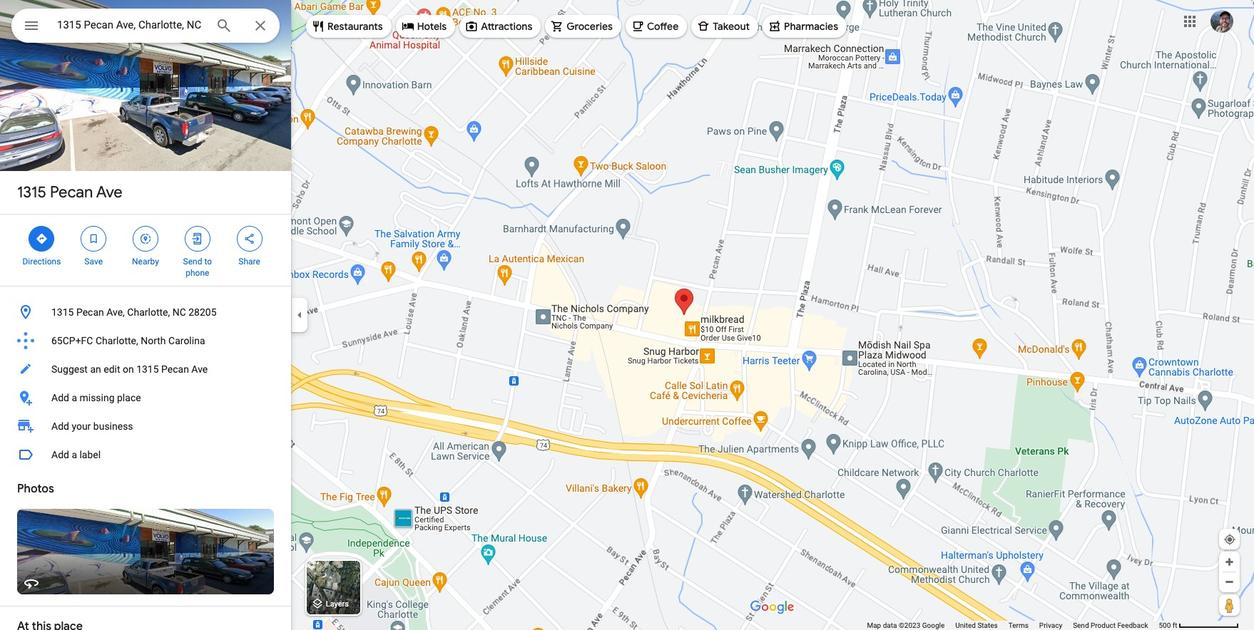 Task type: locate. For each thing, give the bounding box(es) containing it.
footer
[[867, 621, 1159, 631]]

None field
[[57, 16, 204, 34]]

65cp+fc
[[51, 335, 93, 347]]

0 vertical spatial 1315
[[17, 183, 46, 203]]

1315 pecan ave main content
[[0, 0, 291, 631]]

show your location image
[[1224, 534, 1236, 546]]

1 horizontal spatial send
[[1073, 622, 1089, 630]]

ave up 
[[96, 183, 123, 203]]


[[243, 231, 256, 247]]

1 vertical spatial a
[[72, 449, 77, 461]]

2 a from the top
[[72, 449, 77, 461]]

send for send product feedback
[[1073, 622, 1089, 630]]

place
[[117, 392, 141, 404]]

0 horizontal spatial 1315
[[17, 183, 46, 203]]

add your business link
[[0, 412, 291, 441]]

1315 inside button
[[51, 307, 74, 318]]

1315 up 65cp+fc
[[51, 307, 74, 318]]

a left label at the left
[[72, 449, 77, 461]]

nearby
[[132, 257, 159, 267]]

label
[[80, 449, 101, 461]]

pecan down carolina
[[161, 364, 189, 375]]

hotels
[[417, 20, 447, 33]]

3 add from the top
[[51, 449, 69, 461]]

0 vertical spatial pecan
[[50, 183, 93, 203]]

zoom in image
[[1224, 557, 1235, 568]]

0 vertical spatial add
[[51, 392, 69, 404]]

takeout
[[713, 20, 750, 33]]

pecan for ave
[[50, 183, 93, 203]]

add left label at the left
[[51, 449, 69, 461]]

send left product
[[1073, 622, 1089, 630]]

1 add from the top
[[51, 392, 69, 404]]

1315 inside button
[[136, 364, 159, 375]]

0 horizontal spatial send
[[183, 257, 202, 267]]

ave,
[[106, 307, 125, 318]]

add a label button
[[0, 441, 291, 469]]

share
[[239, 257, 260, 267]]

send to phone
[[183, 257, 212, 278]]

pecan
[[50, 183, 93, 203], [76, 307, 104, 318], [161, 364, 189, 375]]

1 vertical spatial add
[[51, 421, 69, 432]]

1315
[[17, 183, 46, 203], [51, 307, 74, 318], [136, 364, 159, 375]]

on
[[123, 364, 134, 375]]

ave
[[96, 183, 123, 203], [191, 364, 208, 375]]

1 vertical spatial pecan
[[76, 307, 104, 318]]

1315 right the on
[[136, 364, 159, 375]]

1 horizontal spatial 1315
[[51, 307, 74, 318]]

add down suggest
[[51, 392, 69, 404]]

groceries button
[[545, 9, 621, 44]]

north
[[141, 335, 166, 347]]

 search field
[[11, 9, 280, 46]]

a for label
[[72, 449, 77, 461]]

a inside button
[[72, 449, 77, 461]]


[[191, 231, 204, 247]]

2 vertical spatial 1315
[[136, 364, 159, 375]]

1 vertical spatial send
[[1073, 622, 1089, 630]]

ave down carolina
[[191, 364, 208, 375]]

pecan up 
[[50, 183, 93, 203]]

0 horizontal spatial ave
[[96, 183, 123, 203]]

a inside button
[[72, 392, 77, 404]]

send product feedback
[[1073, 622, 1148, 630]]

2 vertical spatial add
[[51, 449, 69, 461]]

google
[[922, 622, 945, 630]]

500 ft button
[[1159, 622, 1239, 630]]

 button
[[11, 9, 51, 46]]

©2023
[[899, 622, 921, 630]]

0 vertical spatial send
[[183, 257, 202, 267]]

photos
[[17, 482, 54, 497]]

1315 for 1315 pecan ave
[[17, 183, 46, 203]]

send up 'phone'
[[183, 257, 202, 267]]

terms button
[[1009, 621, 1029, 631]]

2 add from the top
[[51, 421, 69, 432]]

suggest an edit on 1315 pecan ave button
[[0, 355, 291, 384]]

add a label
[[51, 449, 101, 461]]

hotels button
[[396, 9, 455, 44]]


[[139, 231, 152, 247]]

1 a from the top
[[72, 392, 77, 404]]

restaurants
[[327, 20, 383, 33]]

zoom out image
[[1224, 577, 1235, 588]]

add a missing place button
[[0, 384, 291, 412]]

show street view coverage image
[[1219, 595, 1240, 616]]

united states
[[955, 622, 998, 630]]

charlotte,
[[127, 307, 170, 318], [96, 335, 138, 347]]

to
[[204, 257, 212, 267]]

a left missing
[[72, 392, 77, 404]]

a
[[72, 392, 77, 404], [72, 449, 77, 461]]

add inside button
[[51, 449, 69, 461]]

1 vertical spatial 1315
[[51, 307, 74, 318]]

charlotte, down ave,
[[96, 335, 138, 347]]

0 vertical spatial a
[[72, 392, 77, 404]]

1 horizontal spatial ave
[[191, 364, 208, 375]]

united states button
[[955, 621, 998, 631]]

save
[[84, 257, 103, 267]]

send inside button
[[1073, 622, 1089, 630]]

pecan inside button
[[161, 364, 189, 375]]

2 vertical spatial pecan
[[161, 364, 189, 375]]

pecan inside button
[[76, 307, 104, 318]]

send
[[183, 257, 202, 267], [1073, 622, 1089, 630]]

add
[[51, 392, 69, 404], [51, 421, 69, 432], [51, 449, 69, 461]]

attractions
[[481, 20, 532, 33]]

charlotte, inside 65cp+fc charlotte, north carolina button
[[96, 335, 138, 347]]

1315 pecan ave
[[17, 183, 123, 203]]

none field inside 1315 pecan ave, charlotte, nc 28205 field
[[57, 16, 204, 34]]

2 horizontal spatial 1315
[[136, 364, 159, 375]]

1 vertical spatial charlotte,
[[96, 335, 138, 347]]

groceries
[[567, 20, 613, 33]]

send inside the send to phone
[[183, 257, 202, 267]]

terms
[[1009, 622, 1029, 630]]

actions for 1315 pecan ave region
[[0, 215, 291, 286]]

nc
[[172, 307, 186, 318]]

0 vertical spatial charlotte,
[[127, 307, 170, 318]]

pecan left ave,
[[76, 307, 104, 318]]

coffee
[[647, 20, 679, 33]]

privacy button
[[1039, 621, 1062, 631]]

add left your
[[51, 421, 69, 432]]

edit
[[104, 364, 120, 375]]

carolina
[[168, 335, 205, 347]]

footer containing map data ©2023 google
[[867, 621, 1159, 631]]

coffee button
[[626, 9, 687, 44]]


[[87, 231, 100, 247]]

united
[[955, 622, 976, 630]]

1 vertical spatial ave
[[191, 364, 208, 375]]

collapse side panel image
[[292, 307, 307, 323]]

charlotte, up 65cp+fc charlotte, north carolina button
[[127, 307, 170, 318]]

add inside button
[[51, 392, 69, 404]]

1315 up 
[[17, 183, 46, 203]]



Task type: vqa. For each thing, say whether or not it's contained in the screenshot.


Task type: describe. For each thing, give the bounding box(es) containing it.
1315 pecan ave, charlotte, nc 28205
[[51, 307, 217, 318]]

takeout button
[[691, 9, 758, 44]]

feedback
[[1118, 622, 1148, 630]]

1315 pecan ave, charlotte, nc 28205 button
[[0, 298, 291, 327]]

charlotte, inside 1315 pecan ave, charlotte, nc 28205 button
[[127, 307, 170, 318]]

28205
[[188, 307, 217, 318]]

send product feedback button
[[1073, 621, 1148, 631]]

1315 Pecan Ave, Charlotte, NC 28205 field
[[11, 9, 280, 43]]

layers
[[326, 600, 349, 610]]

add for add a label
[[51, 449, 69, 461]]

ft
[[1173, 622, 1178, 630]]

add for add a missing place
[[51, 392, 69, 404]]

product
[[1091, 622, 1116, 630]]

pharmacies button
[[763, 9, 847, 44]]

missing
[[80, 392, 115, 404]]

add for add your business
[[51, 421, 69, 432]]

ave inside button
[[191, 364, 208, 375]]

phone
[[186, 268, 209, 278]]


[[23, 16, 40, 36]]

privacy
[[1039, 622, 1062, 630]]

send for send to phone
[[183, 257, 202, 267]]

65cp+fc charlotte, north carolina button
[[0, 327, 291, 355]]

500
[[1159, 622, 1171, 630]]

states
[[978, 622, 998, 630]]

map data ©2023 google
[[867, 622, 945, 630]]

add a missing place
[[51, 392, 141, 404]]

data
[[883, 622, 897, 630]]

directions
[[22, 257, 61, 267]]

500 ft
[[1159, 622, 1178, 630]]

suggest an edit on 1315 pecan ave
[[51, 364, 208, 375]]

a for missing
[[72, 392, 77, 404]]

footer inside google maps element
[[867, 621, 1159, 631]]

google account: cj baylor  
(christian.baylor@adept.ai) image
[[1211, 10, 1234, 33]]

map
[[867, 622, 881, 630]]

business
[[93, 421, 133, 432]]

pecan for ave,
[[76, 307, 104, 318]]

65cp+fc charlotte, north carolina
[[51, 335, 205, 347]]

attractions button
[[460, 9, 541, 44]]

google maps element
[[0, 0, 1254, 631]]

an
[[90, 364, 101, 375]]

add your business
[[51, 421, 133, 432]]

pharmacies
[[784, 20, 838, 33]]

suggest
[[51, 364, 88, 375]]


[[35, 231, 48, 247]]

0 vertical spatial ave
[[96, 183, 123, 203]]

restaurants button
[[306, 9, 391, 44]]

your
[[72, 421, 91, 432]]

1315 for 1315 pecan ave, charlotte, nc 28205
[[51, 307, 74, 318]]



